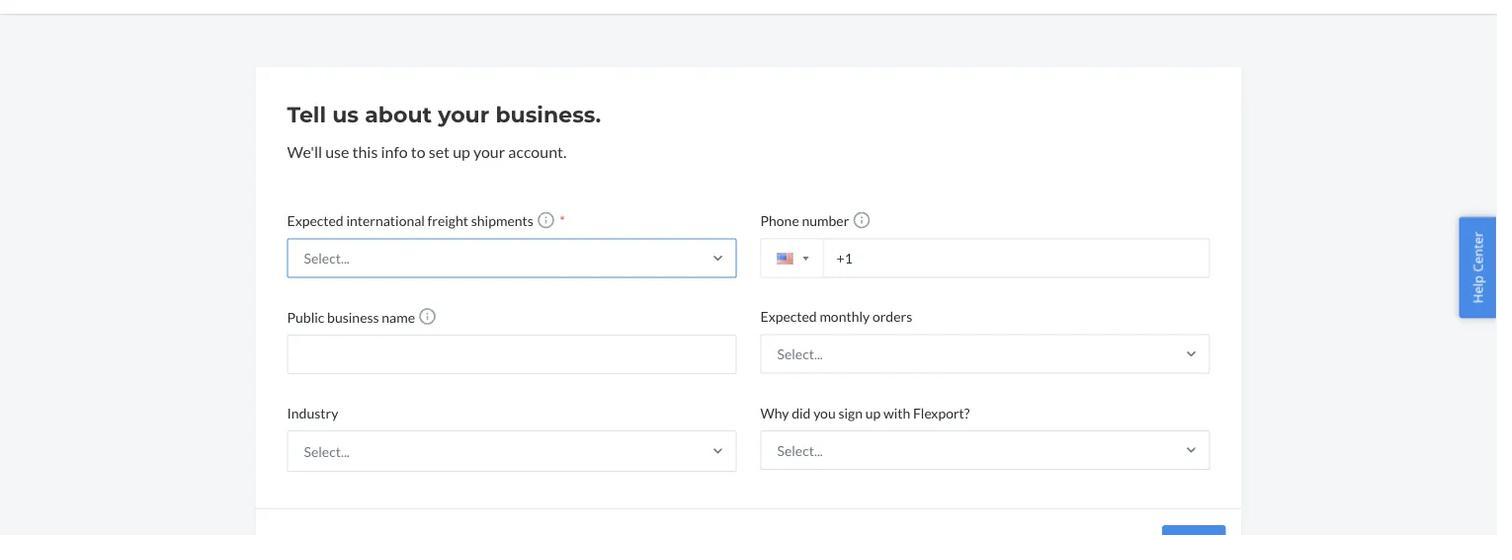 Task type: vqa. For each thing, say whether or not it's contained in the screenshot.
REPORTS link
no



Task type: locate. For each thing, give the bounding box(es) containing it.
1 vertical spatial up
[[865, 405, 881, 421]]

expected for expected international freight shipments
[[287, 212, 344, 229]]

shipments
[[471, 212, 534, 229]]

name
[[382, 309, 415, 326]]

None text field
[[287, 335, 737, 374]]

expected
[[287, 212, 344, 229], [761, 308, 817, 325]]

select... up public
[[304, 250, 350, 267]]

flexport?
[[913, 405, 970, 421]]

we'll
[[287, 142, 322, 161]]

expected for expected monthly orders
[[761, 308, 817, 325]]

select... down expected monthly orders on the bottom
[[777, 346, 823, 363]]

1 vertical spatial your
[[473, 142, 505, 161]]

with
[[883, 405, 910, 421]]

set
[[429, 142, 450, 161]]

freight
[[428, 212, 469, 229]]

center
[[1469, 232, 1487, 272]]

0 vertical spatial expected
[[287, 212, 344, 229]]

select... for international
[[304, 250, 350, 267]]

public business name
[[287, 309, 415, 326]]

select... down did
[[777, 442, 823, 459]]

your up 'set'
[[438, 101, 489, 128]]

1 horizontal spatial expected
[[761, 308, 817, 325]]

help
[[1469, 276, 1487, 304]]

up
[[453, 142, 470, 161], [865, 405, 881, 421]]

tell us about your business.
[[287, 101, 601, 128]]

expected international freight shipments
[[287, 212, 534, 229]]

up right sign
[[865, 405, 881, 421]]

0 vertical spatial up
[[453, 142, 470, 161]]

your left the account.
[[473, 142, 505, 161]]

account.
[[508, 142, 567, 161]]

your
[[438, 101, 489, 128], [473, 142, 505, 161]]

select...
[[304, 250, 350, 267], [777, 346, 823, 363], [777, 442, 823, 459], [304, 443, 350, 460]]

up right 'set'
[[453, 142, 470, 161]]

tell
[[287, 101, 326, 128]]

expected down we'll
[[287, 212, 344, 229]]

united states: + 1 image
[[803, 257, 809, 261]]

1 horizontal spatial up
[[865, 405, 881, 421]]

industry
[[287, 405, 338, 421]]

why
[[761, 405, 789, 421]]

expected left the monthly
[[761, 308, 817, 325]]

1 vertical spatial expected
[[761, 308, 817, 325]]

0 horizontal spatial expected
[[287, 212, 344, 229]]

you
[[814, 405, 836, 421]]

0 horizontal spatial up
[[453, 142, 470, 161]]



Task type: describe. For each thing, give the bounding box(es) containing it.
*
[[557, 212, 565, 229]]

info
[[381, 142, 408, 161]]

did
[[792, 405, 811, 421]]

us
[[332, 101, 359, 128]]

use
[[325, 142, 349, 161]]

sign
[[839, 405, 863, 421]]

orders
[[873, 308, 912, 325]]

select... for did
[[777, 442, 823, 459]]

number
[[802, 212, 849, 229]]

this
[[352, 142, 378, 161]]

help center button
[[1459, 217, 1497, 319]]

0 vertical spatial your
[[438, 101, 489, 128]]

help center
[[1469, 232, 1487, 304]]

business
[[327, 309, 379, 326]]

monthly
[[820, 308, 870, 325]]

phone number
[[761, 212, 849, 229]]

select... down industry
[[304, 443, 350, 460]]

about
[[365, 101, 432, 128]]

why did you sign up with flexport?
[[761, 405, 970, 421]]

1 (702) 123-4567 telephone field
[[761, 239, 1210, 278]]

international
[[346, 212, 425, 229]]

phone
[[761, 212, 799, 229]]

select... for monthly
[[777, 346, 823, 363]]

to
[[411, 142, 426, 161]]

business.
[[496, 101, 601, 128]]

public
[[287, 309, 325, 326]]

expected monthly orders
[[761, 308, 912, 325]]

we'll use this info to set up your account.
[[287, 142, 567, 161]]



